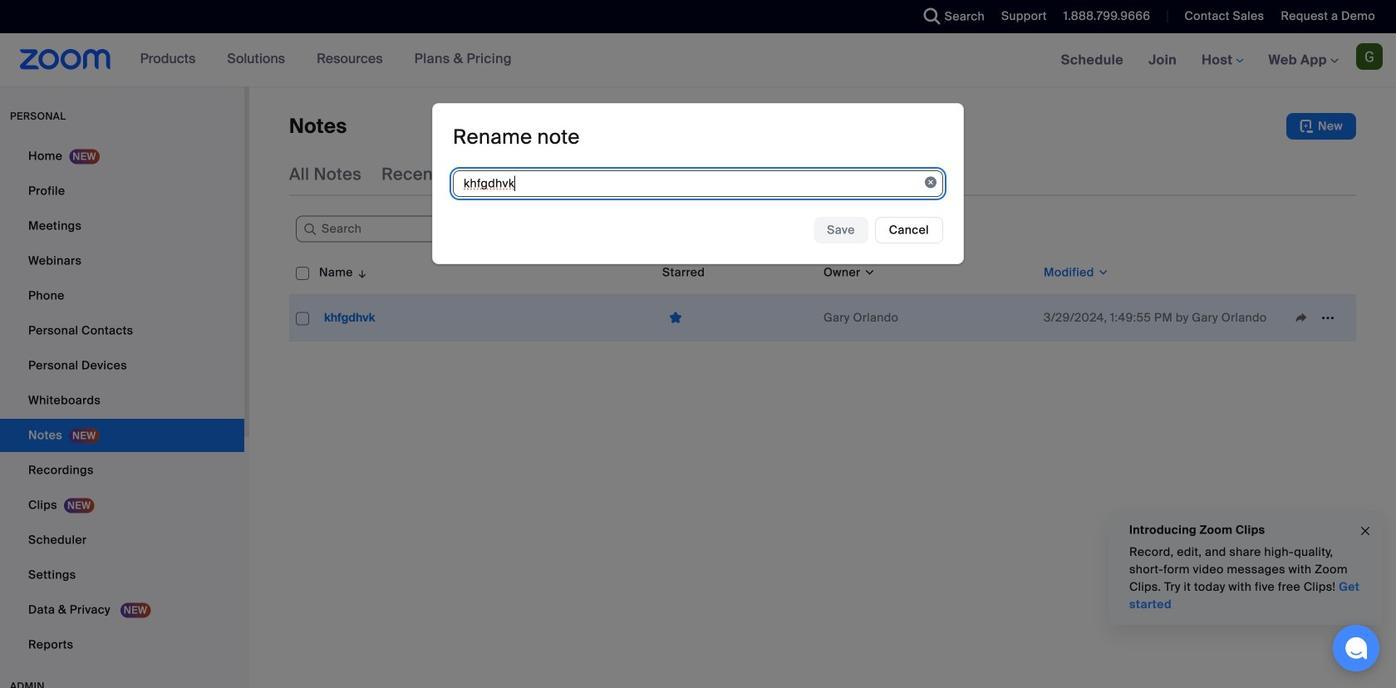 Task type: vqa. For each thing, say whether or not it's contained in the screenshot.
147
no



Task type: locate. For each thing, give the bounding box(es) containing it.
close image
[[1359, 522, 1372, 541]]

Note title text field
[[453, 171, 943, 197]]

product information navigation
[[128, 33, 524, 86]]

meetings navigation
[[1049, 33, 1396, 88]]

arrow down image
[[353, 263, 368, 283]]

application
[[289, 251, 1356, 342], [662, 305, 810, 331]]

heading
[[453, 124, 580, 150]]

banner
[[0, 33, 1396, 88]]

dialog
[[432, 103, 964, 264]]

personal menu menu
[[0, 140, 244, 663]]



Task type: describe. For each thing, give the bounding box(es) containing it.
tabs of all notes page tab list
[[289, 153, 822, 196]]

open chat image
[[1345, 637, 1368, 660]]

Search text field
[[296, 216, 512, 242]]



